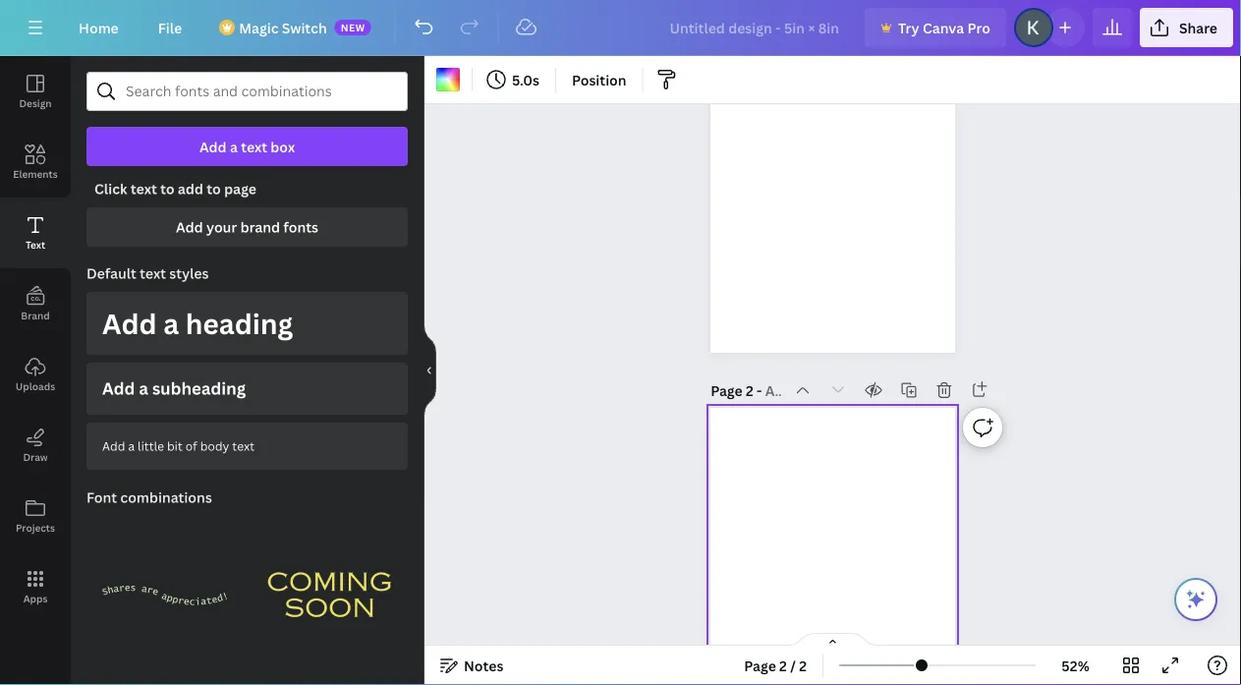Task type: vqa. For each thing, say whether or not it's contained in the screenshot.
page
yes



Task type: describe. For each thing, give the bounding box(es) containing it.
uploads
[[16, 379, 55, 393]]

#ffffff image
[[436, 68, 460, 91]]

box
[[271, 137, 295, 156]]

2 for -
[[746, 381, 754, 400]]

default
[[87, 264, 136, 283]]

draw
[[23, 450, 48, 464]]

text right the click
[[131, 179, 157, 198]]

subheading
[[152, 377, 246, 400]]

add a text box button
[[87, 127, 408, 166]]

brand
[[21, 309, 50, 322]]

share
[[1180, 18, 1218, 37]]

text right "body"
[[232, 438, 255, 454]]

design
[[19, 96, 52, 110]]

add a subheading button
[[87, 363, 408, 415]]

2 horizontal spatial 2
[[800, 656, 807, 675]]

/
[[791, 656, 796, 675]]

font
[[87, 488, 117, 507]]

position button
[[564, 64, 635, 95]]

page
[[224, 179, 257, 198]]

2 for /
[[780, 656, 787, 675]]

add for add your brand fonts
[[176, 218, 203, 236]]

add for add a text box
[[199, 137, 227, 156]]

try canva pro button
[[865, 8, 1007, 47]]

add
[[178, 179, 203, 198]]

brand button
[[0, 268, 71, 339]]

combinations
[[120, 488, 212, 507]]

add your brand fonts
[[176, 218, 319, 236]]

notes button
[[433, 650, 512, 681]]

add your brand fonts button
[[87, 207, 408, 247]]

add for add a little bit of body text
[[102, 438, 125, 454]]

notes
[[464, 656, 504, 675]]

text
[[25, 238, 45, 251]]

canva
[[923, 18, 965, 37]]

canva assistant image
[[1185, 588, 1208, 611]]

apps button
[[0, 551, 71, 622]]

a for text
[[230, 137, 238, 156]]

file
[[158, 18, 182, 37]]

projects button
[[0, 481, 71, 551]]

draw button
[[0, 410, 71, 481]]

2 to from the left
[[207, 179, 221, 198]]

text left box
[[241, 137, 267, 156]]

a for subheading
[[139, 377, 148, 400]]

a for heading
[[163, 305, 179, 342]]

home link
[[63, 8, 134, 47]]

click
[[94, 179, 127, 198]]

add a subheading
[[102, 377, 246, 400]]

text button
[[0, 198, 71, 268]]

add a text box
[[199, 137, 295, 156]]

styles
[[169, 264, 209, 283]]

add a little bit of body text
[[102, 438, 255, 454]]

Search fonts and combinations search field
[[126, 73, 369, 110]]

52% button
[[1044, 650, 1108, 681]]

side panel tab list
[[0, 56, 71, 622]]

5.0s button
[[481, 64, 547, 95]]

add for add a heading
[[102, 305, 157, 342]]

magic
[[239, 18, 279, 37]]

1 group from the left
[[87, 670, 243, 685]]



Task type: locate. For each thing, give the bounding box(es) containing it.
a for little
[[128, 438, 135, 454]]

home
[[79, 18, 119, 37]]

0 horizontal spatial page
[[711, 381, 743, 400]]

0 horizontal spatial 2
[[746, 381, 754, 400]]

pro
[[968, 18, 991, 37]]

brand
[[240, 218, 280, 236]]

page left /
[[744, 656, 776, 675]]

a down styles
[[163, 305, 179, 342]]

add left little
[[102, 438, 125, 454]]

add down default
[[102, 305, 157, 342]]

font combinations
[[87, 488, 212, 507]]

file button
[[142, 8, 198, 47]]

5.0s
[[512, 70, 540, 89]]

share button
[[1140, 8, 1234, 47]]

add left "your"
[[176, 218, 203, 236]]

a inside button
[[139, 377, 148, 400]]

apps
[[23, 592, 48, 605]]

show pages image
[[786, 632, 880, 648]]

1 horizontal spatial 2
[[780, 656, 787, 675]]

1 to from the left
[[160, 179, 175, 198]]

1 horizontal spatial to
[[207, 179, 221, 198]]

to
[[160, 179, 175, 198], [207, 179, 221, 198]]

uploads button
[[0, 339, 71, 410]]

a left little
[[128, 438, 135, 454]]

page inside button
[[744, 656, 776, 675]]

page 2 / 2 button
[[737, 650, 815, 681]]

Design title text field
[[654, 8, 857, 47]]

page left -
[[711, 381, 743, 400]]

to left "add"
[[160, 179, 175, 198]]

switch
[[282, 18, 327, 37]]

0 vertical spatial page
[[711, 381, 743, 400]]

add for add a subheading
[[102, 377, 135, 400]]

main menu bar
[[0, 0, 1242, 56]]

elements button
[[0, 127, 71, 198]]

body
[[200, 438, 229, 454]]

page for page 2 / 2
[[744, 656, 776, 675]]

-
[[757, 381, 762, 400]]

52%
[[1062, 656, 1090, 675]]

1 horizontal spatial group
[[251, 670, 408, 685]]

hide image
[[424, 323, 436, 418]]

a
[[230, 137, 238, 156], [163, 305, 179, 342], [139, 377, 148, 400], [128, 438, 135, 454]]

position
[[572, 70, 627, 89]]

add inside button
[[102, 377, 135, 400]]

1 horizontal spatial page
[[744, 656, 776, 675]]

new
[[341, 21, 365, 34]]

heading
[[186, 305, 293, 342]]

page 2 -
[[711, 381, 766, 400]]

add a heading
[[102, 305, 293, 342]]

bit
[[167, 438, 183, 454]]

try
[[899, 18, 920, 37]]

2
[[746, 381, 754, 400], [780, 656, 787, 675], [800, 656, 807, 675]]

projects
[[16, 521, 55, 534]]

Page title text field
[[766, 381, 781, 401]]

text
[[241, 137, 267, 156], [131, 179, 157, 198], [140, 264, 166, 283], [232, 438, 255, 454]]

page
[[711, 381, 743, 400], [744, 656, 776, 675]]

add up "add"
[[199, 137, 227, 156]]

elements
[[13, 167, 58, 180]]

group
[[87, 670, 243, 685], [251, 670, 408, 685]]

to right "add"
[[207, 179, 221, 198]]

a up page
[[230, 137, 238, 156]]

click text to add to page
[[94, 179, 257, 198]]

a left subheading
[[139, 377, 148, 400]]

page for page 2 -
[[711, 381, 743, 400]]

your
[[206, 218, 237, 236]]

of
[[186, 438, 197, 454]]

little
[[138, 438, 164, 454]]

fonts
[[284, 218, 319, 236]]

try canva pro
[[899, 18, 991, 37]]

magic switch
[[239, 18, 327, 37]]

add left subheading
[[102, 377, 135, 400]]

2 left /
[[780, 656, 787, 675]]

2 right /
[[800, 656, 807, 675]]

default text styles
[[87, 264, 209, 283]]

2 left -
[[746, 381, 754, 400]]

add
[[199, 137, 227, 156], [176, 218, 203, 236], [102, 305, 157, 342], [102, 377, 135, 400], [102, 438, 125, 454]]

text left styles
[[140, 264, 166, 283]]

page 2 / 2
[[744, 656, 807, 675]]

0 horizontal spatial to
[[160, 179, 175, 198]]

add a little bit of body text button
[[87, 423, 408, 470]]

design button
[[0, 56, 71, 127]]

2 group from the left
[[251, 670, 408, 685]]

0 horizontal spatial group
[[87, 670, 243, 685]]

add a heading button
[[87, 292, 408, 355]]

1 vertical spatial page
[[744, 656, 776, 675]]



